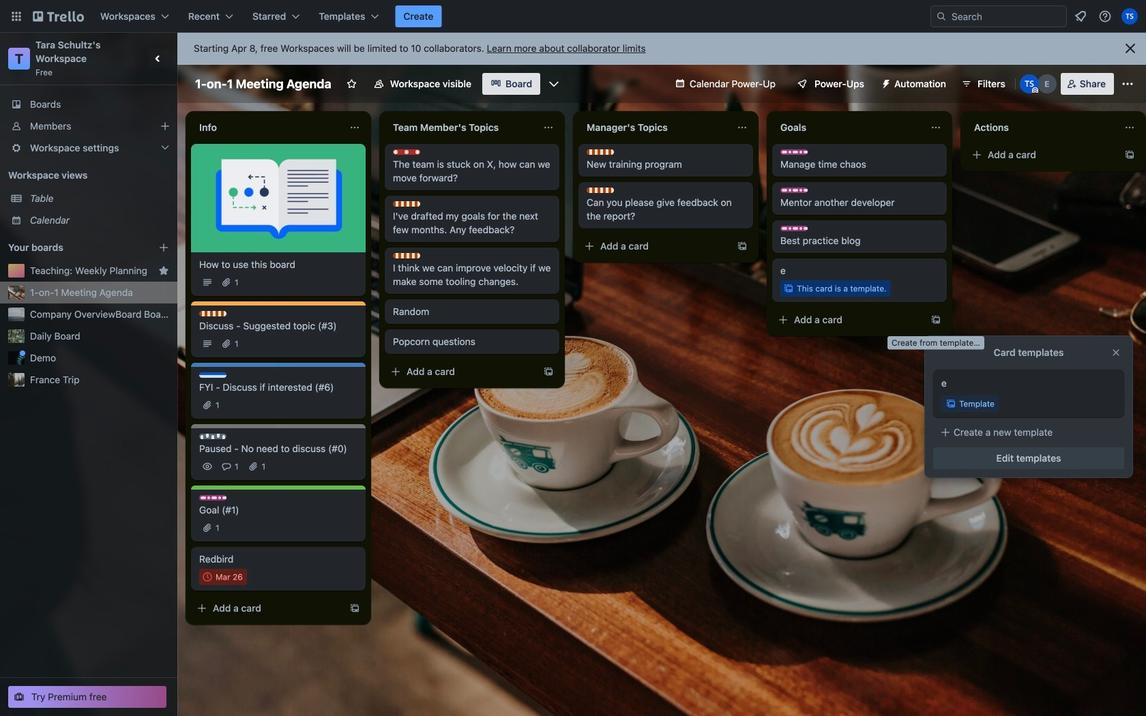 Task type: vqa. For each thing, say whether or not it's contained in the screenshot.
Imagination to the bottom
no



Task type: locate. For each thing, give the bounding box(es) containing it.
None text field
[[191, 117, 344, 139], [579, 117, 731, 139], [191, 117, 344, 139], [579, 117, 731, 139]]

show menu image
[[1121, 77, 1135, 91]]

None checkbox
[[199, 569, 247, 585]]

search image
[[936, 11, 947, 22]]

color: orange, title: "discuss" element
[[587, 149, 614, 155], [587, 188, 614, 193], [393, 201, 420, 207], [393, 253, 420, 259], [199, 311, 227, 317]]

open information menu image
[[1099, 10, 1112, 23]]

create from template… image
[[1124, 149, 1135, 160], [737, 241, 748, 252], [931, 315, 942, 325], [543, 366, 554, 377], [349, 603, 360, 614]]

workspace navigation collapse icon image
[[149, 49, 168, 68]]

None text field
[[385, 117, 538, 139], [772, 117, 925, 139], [966, 117, 1119, 139], [385, 117, 538, 139], [772, 117, 925, 139], [966, 117, 1119, 139]]

add board image
[[158, 242, 169, 253]]

primary element
[[0, 0, 1146, 33]]

back to home image
[[33, 5, 84, 27]]

star or unstar board image
[[346, 78, 357, 89]]

0 notifications image
[[1073, 8, 1089, 25]]

color: pink, title: "goal" element
[[781, 149, 808, 155], [781, 188, 808, 193], [781, 226, 808, 231], [199, 495, 227, 501]]

tooltip
[[888, 336, 985, 350]]



Task type: describe. For each thing, give the bounding box(es) containing it.
close popover image
[[1111, 347, 1122, 358]]

Board name text field
[[188, 73, 338, 95]]

starred icon image
[[158, 265, 169, 276]]

customize views image
[[547, 77, 561, 91]]

your boards with 6 items element
[[8, 239, 138, 256]]

tara schultz (taraschultz7) image
[[1122, 8, 1138, 25]]

Search field
[[931, 5, 1067, 27]]

tara schultz (taraschultz7) image
[[1020, 74, 1039, 93]]

color: blue, title: "fyi" element
[[199, 373, 227, 378]]

color: black, title: "paused" element
[[199, 434, 227, 439]]

color: red, title: "blocker" element
[[393, 149, 420, 155]]

ethanhunt1 (ethanhunt117) image
[[1038, 74, 1057, 93]]

this member is an admin of this board. image
[[1032, 87, 1038, 93]]

sm image
[[875, 73, 895, 92]]



